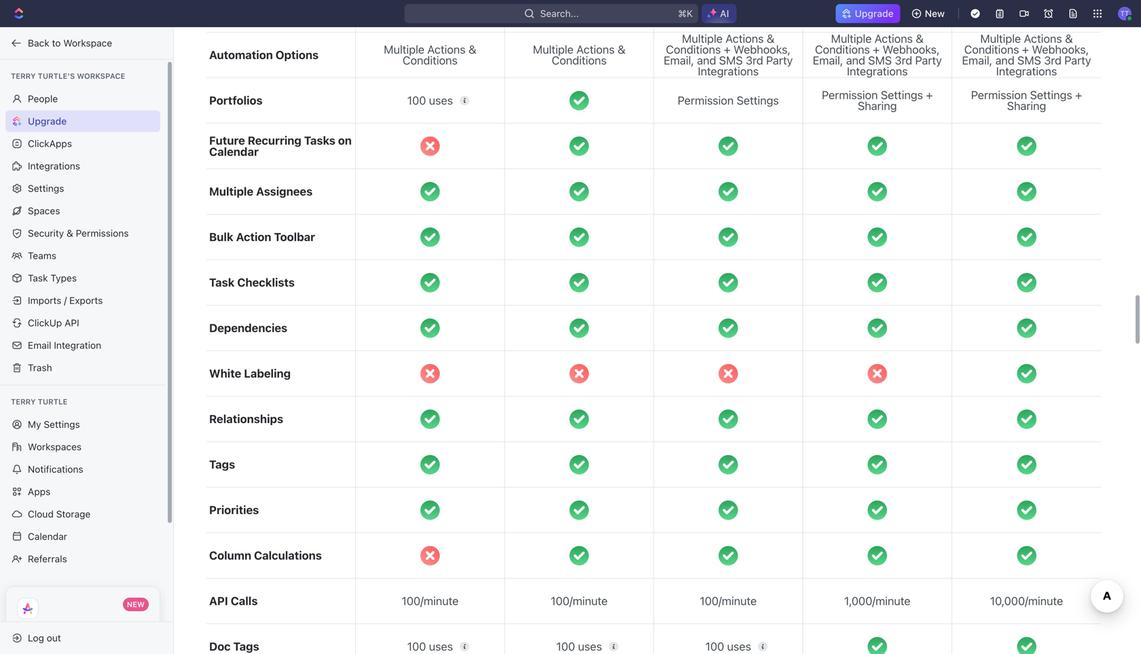 Task type: vqa. For each thing, say whether or not it's contained in the screenshot.
the bottommost 'user group' icon
no



Task type: locate. For each thing, give the bounding box(es) containing it.
0 vertical spatial terry
[[11, 72, 36, 81]]

2 multiple actions & conditions + webhooks, email, and sms 3rd party integrations from the left
[[813, 32, 942, 78]]

workspace up people link
[[77, 72, 125, 81]]

1 vertical spatial upgrade
[[28, 116, 67, 127]]

terry
[[11, 72, 36, 81], [11, 398, 36, 406]]

2 terry from the top
[[11, 398, 36, 406]]

1 3rd from the left
[[746, 54, 764, 67]]

upgrade link down people link
[[5, 110, 160, 132]]

dependencies
[[209, 322, 288, 335]]

1 vertical spatial new
[[127, 600, 145, 609]]

api calls
[[209, 595, 258, 608]]

0 horizontal spatial upgrade
[[28, 116, 67, 127]]

task
[[28, 273, 48, 284], [209, 276, 235, 289]]

email integration
[[28, 340, 101, 351]]

apps
[[28, 486, 50, 497]]

permissions
[[76, 228, 129, 239]]

2 horizontal spatial email,
[[963, 54, 993, 67]]

2 horizontal spatial 3rd
[[1045, 54, 1062, 67]]

task down the teams
[[28, 273, 48, 284]]

sms
[[719, 54, 743, 67], [869, 54, 892, 67], [1018, 54, 1042, 67]]

0 horizontal spatial sharing
[[858, 99, 897, 113]]

white labeling
[[209, 367, 291, 380]]

1 sharing from the left
[[858, 99, 897, 113]]

permission settings + sharing
[[822, 88, 933, 113], [972, 88, 1083, 113]]

0 vertical spatial upgrade link
[[836, 4, 901, 23]]

2 horizontal spatial party
[[1065, 54, 1092, 67]]

workspace right to
[[63, 37, 112, 49]]

new button
[[906, 3, 953, 24]]

automation
[[209, 48, 273, 62]]

task checklists
[[209, 276, 295, 289]]

2 permission settings + sharing from the left
[[972, 88, 1083, 113]]

and
[[697, 54, 717, 67], [847, 54, 866, 67], [996, 54, 1015, 67]]

clickup api link
[[5, 312, 160, 334]]

1 email, from the left
[[664, 54, 694, 67]]

1 horizontal spatial sharing
[[1008, 99, 1047, 113]]

referrals
[[28, 554, 67, 565]]

api
[[65, 317, 79, 329], [209, 595, 228, 608]]

0 horizontal spatial api
[[65, 317, 79, 329]]

workspaces
[[28, 441, 82, 453]]

new
[[925, 8, 945, 19], [127, 600, 145, 609]]

2 email, from the left
[[813, 54, 844, 67]]

0 horizontal spatial webhooks,
[[734, 43, 791, 56]]

imports / exports
[[28, 295, 103, 306]]

1 horizontal spatial new
[[925, 8, 945, 19]]

assignees
[[256, 185, 313, 198]]

permission settings
[[678, 94, 779, 107]]

turtle's
[[38, 72, 75, 81]]

1 vertical spatial calendar
[[28, 531, 67, 542]]

100/minute
[[402, 595, 459, 608], [551, 595, 608, 608], [700, 595, 757, 608]]

3 webhooks, from the left
[[1032, 43, 1090, 56]]

api left calls
[[209, 595, 228, 608]]

0 horizontal spatial task
[[28, 273, 48, 284]]

0 horizontal spatial 100/minute
[[402, 595, 459, 608]]

1 horizontal spatial calendar
[[209, 145, 259, 158]]

terry up people
[[11, 72, 36, 81]]

10,000/minute
[[991, 595, 1064, 608]]

upgrade left new button
[[855, 8, 894, 19]]

people
[[28, 93, 58, 104]]

0 horizontal spatial multiple actions & conditions
[[384, 43, 477, 67]]

1 horizontal spatial upgrade link
[[836, 4, 901, 23]]

terry turtle's workspace
[[11, 72, 125, 81]]

0 vertical spatial calendar
[[209, 145, 259, 158]]

1 party from the left
[[767, 54, 793, 67]]

1 horizontal spatial 3rd
[[895, 54, 913, 67]]

0 vertical spatial workspace
[[63, 37, 112, 49]]

2 horizontal spatial 100/minute
[[700, 595, 757, 608]]

2 horizontal spatial webhooks,
[[1032, 43, 1090, 56]]

task left the checklists
[[209, 276, 235, 289]]

multiple actions & conditions + webhooks, email, and sms 3rd party integrations
[[664, 32, 793, 78], [813, 32, 942, 78], [963, 32, 1092, 78]]

conditions
[[666, 43, 721, 56], [815, 43, 870, 56], [965, 43, 1020, 56], [403, 54, 458, 67], [552, 54, 607, 67]]

check image
[[570, 91, 589, 110], [1017, 136, 1037, 156], [421, 182, 440, 201], [1017, 182, 1037, 201], [421, 228, 440, 247], [719, 228, 738, 247], [1017, 228, 1037, 247], [570, 273, 589, 292], [719, 273, 738, 292], [868, 273, 888, 292], [719, 319, 738, 338], [868, 319, 888, 338], [1017, 364, 1037, 384], [570, 410, 589, 429], [719, 410, 738, 429], [1017, 410, 1037, 429], [421, 501, 440, 520], [719, 501, 738, 520], [868, 501, 888, 520], [1017, 501, 1037, 520], [570, 546, 589, 566], [1017, 546, 1037, 566], [868, 637, 888, 654], [1017, 637, 1037, 654]]

1 vertical spatial workspace
[[77, 72, 125, 81]]

0 horizontal spatial sms
[[719, 54, 743, 67]]

workspace inside back to workspace button
[[63, 37, 112, 49]]

0 horizontal spatial permission
[[678, 94, 734, 107]]

settings
[[881, 88, 924, 102], [1031, 88, 1073, 102], [737, 94, 779, 107], [28, 183, 64, 194], [44, 419, 80, 430]]

1 horizontal spatial 100/minute
[[551, 595, 608, 608]]

1 horizontal spatial close image
[[570, 364, 589, 384]]

exports
[[69, 295, 103, 306]]

1 vertical spatial tags
[[233, 640, 259, 654]]

1 horizontal spatial permission settings + sharing
[[972, 88, 1083, 113]]

multiple assignees
[[209, 185, 313, 198]]

doc
[[209, 640, 231, 654]]

0 vertical spatial api
[[65, 317, 79, 329]]

0 horizontal spatial new
[[127, 600, 145, 609]]

0 vertical spatial upgrade
[[855, 8, 894, 19]]

1 horizontal spatial and
[[847, 54, 866, 67]]

actions
[[726, 32, 764, 45], [875, 32, 913, 45], [1024, 32, 1063, 45], [428, 43, 466, 56], [577, 43, 615, 56]]

terry up my
[[11, 398, 36, 406]]

uses
[[429, 94, 453, 107], [429, 640, 453, 653], [578, 640, 602, 653], [728, 640, 752, 653]]

workspace for terry turtle's workspace
[[77, 72, 125, 81]]

/
[[64, 295, 67, 306]]

1 horizontal spatial sms
[[869, 54, 892, 67]]

0 horizontal spatial permission settings + sharing
[[822, 88, 933, 113]]

&
[[767, 32, 775, 45], [916, 32, 924, 45], [1066, 32, 1073, 45], [469, 43, 477, 56], [618, 43, 626, 56], [67, 228, 73, 239]]

calendar
[[209, 145, 259, 158], [28, 531, 67, 542]]

2 horizontal spatial permission
[[972, 88, 1028, 102]]

api up the integration
[[65, 317, 79, 329]]

0 horizontal spatial upgrade link
[[5, 110, 160, 132]]

0 vertical spatial new
[[925, 8, 945, 19]]

apps link
[[5, 481, 160, 503]]

1 vertical spatial terry
[[11, 398, 36, 406]]

0 vertical spatial tags
[[209, 458, 235, 471]]

3 party from the left
[[1065, 54, 1092, 67]]

2 horizontal spatial multiple actions & conditions + webhooks, email, and sms 3rd party integrations
[[963, 32, 1092, 78]]

2 horizontal spatial and
[[996, 54, 1015, 67]]

1 vertical spatial api
[[209, 595, 228, 608]]

close image
[[421, 136, 440, 156], [570, 364, 589, 384]]

0 horizontal spatial close image
[[421, 136, 440, 156]]

calendar up referrals
[[28, 531, 67, 542]]

1 horizontal spatial multiple actions & conditions
[[533, 43, 626, 67]]

1 horizontal spatial party
[[916, 54, 942, 67]]

0 horizontal spatial calendar
[[28, 531, 67, 542]]

2 horizontal spatial sms
[[1018, 54, 1042, 67]]

100 uses
[[407, 94, 453, 107], [407, 640, 453, 653], [557, 640, 602, 653], [706, 640, 752, 653]]

3 3rd from the left
[[1045, 54, 1062, 67]]

1 terry from the top
[[11, 72, 36, 81]]

tags up "priorities" at the bottom
[[209, 458, 235, 471]]

trash
[[28, 362, 52, 373]]

0 horizontal spatial 3rd
[[746, 54, 764, 67]]

2 100/minute from the left
[[551, 595, 608, 608]]

out
[[47, 633, 61, 644]]

1 horizontal spatial task
[[209, 276, 235, 289]]

0 horizontal spatial email,
[[664, 54, 694, 67]]

upgrade up clickapps
[[28, 116, 67, 127]]

tags right doc
[[233, 640, 259, 654]]

0 horizontal spatial and
[[697, 54, 717, 67]]

1 horizontal spatial webhooks,
[[883, 43, 940, 56]]

2 and from the left
[[847, 54, 866, 67]]

check image
[[570, 136, 589, 156], [719, 136, 738, 156], [868, 136, 888, 156], [570, 182, 589, 201], [719, 182, 738, 201], [868, 182, 888, 201], [570, 228, 589, 247], [868, 228, 888, 247], [421, 273, 440, 292], [1017, 273, 1037, 292], [421, 319, 440, 338], [570, 319, 589, 338], [1017, 319, 1037, 338], [421, 410, 440, 429], [868, 410, 888, 429], [421, 455, 440, 475], [570, 455, 589, 475], [719, 455, 738, 475], [868, 455, 888, 475], [1017, 455, 1037, 475], [570, 501, 589, 520], [719, 546, 738, 566], [868, 546, 888, 566]]

0 horizontal spatial multiple actions & conditions + webhooks, email, and sms 3rd party integrations
[[664, 32, 793, 78]]

close image
[[421, 364, 440, 384], [719, 364, 738, 384], [868, 364, 888, 384], [421, 546, 440, 566]]

3 100/minute from the left
[[700, 595, 757, 608]]

new inside button
[[925, 8, 945, 19]]

teams link
[[5, 245, 160, 267]]

upgrade
[[855, 8, 894, 19], [28, 116, 67, 127]]

upgrade link
[[836, 4, 901, 23], [5, 110, 160, 132]]

1 horizontal spatial email,
[[813, 54, 844, 67]]

tt button
[[1114, 3, 1136, 24]]

calendar up multiple assignees
[[209, 145, 259, 158]]

⌘k
[[678, 8, 693, 19]]

email,
[[664, 54, 694, 67], [813, 54, 844, 67], [963, 54, 993, 67]]

to
[[52, 37, 61, 49]]

upgrade link left new button
[[836, 4, 901, 23]]

0 horizontal spatial party
[[767, 54, 793, 67]]

1 horizontal spatial multiple actions & conditions + webhooks, email, and sms 3rd party integrations
[[813, 32, 942, 78]]

multiple actions & conditions
[[384, 43, 477, 67], [533, 43, 626, 67]]

party
[[767, 54, 793, 67], [916, 54, 942, 67], [1065, 54, 1092, 67]]

1 horizontal spatial upgrade
[[855, 8, 894, 19]]



Task type: describe. For each thing, give the bounding box(es) containing it.
workspace for back to workspace
[[63, 37, 112, 49]]

tt
[[1121, 9, 1130, 17]]

cloud storage
[[28, 509, 91, 520]]

clickapps link
[[5, 133, 160, 155]]

options
[[276, 48, 319, 62]]

workspaces link
[[5, 436, 160, 458]]

ai
[[720, 8, 730, 19]]

checklists
[[237, 276, 295, 289]]

terry turtle
[[11, 398, 67, 406]]

notifications
[[28, 464, 83, 475]]

1 and from the left
[[697, 54, 717, 67]]

task for task types
[[28, 273, 48, 284]]

log
[[28, 633, 44, 644]]

referrals link
[[5, 548, 160, 570]]

bulk
[[209, 231, 233, 244]]

3 multiple actions & conditions + webhooks, email, and sms 3rd party integrations from the left
[[963, 32, 1092, 78]]

1 webhooks, from the left
[[734, 43, 791, 56]]

email
[[28, 340, 51, 351]]

doc tags
[[209, 640, 259, 654]]

1 sms from the left
[[719, 54, 743, 67]]

clickup
[[28, 317, 62, 329]]

teams
[[28, 250, 56, 261]]

settings inside settings link
[[28, 183, 64, 194]]

calendar link
[[5, 526, 160, 548]]

2 sharing from the left
[[1008, 99, 1047, 113]]

portfolios
[[209, 94, 263, 107]]

clickup api
[[28, 317, 79, 329]]

3 sms from the left
[[1018, 54, 1042, 67]]

1 vertical spatial upgrade link
[[5, 110, 160, 132]]

log out
[[28, 633, 61, 644]]

calendar inside future recurring tasks on calendar
[[209, 145, 259, 158]]

column
[[209, 549, 251, 562]]

on
[[338, 134, 352, 147]]

calculations
[[254, 549, 322, 562]]

integrations link
[[5, 155, 160, 177]]

1 horizontal spatial api
[[209, 595, 228, 608]]

1 multiple actions & conditions from the left
[[384, 43, 477, 67]]

back
[[28, 37, 49, 49]]

future
[[209, 134, 245, 147]]

ai button
[[702, 4, 737, 23]]

future recurring tasks on calendar
[[209, 134, 352, 158]]

log out button
[[5, 628, 162, 649]]

1 horizontal spatial permission
[[822, 88, 878, 102]]

trash link
[[5, 357, 160, 379]]

relationships
[[209, 413, 283, 426]]

white
[[209, 367, 241, 380]]

integration
[[54, 340, 101, 351]]

people link
[[5, 88, 160, 110]]

turtle
[[38, 398, 67, 406]]

1 100/minute from the left
[[402, 595, 459, 608]]

security
[[28, 228, 64, 239]]

labeling
[[244, 367, 291, 380]]

2 sms from the left
[[869, 54, 892, 67]]

1 multiple actions & conditions + webhooks, email, and sms 3rd party integrations from the left
[[664, 32, 793, 78]]

task types link
[[5, 267, 160, 289]]

toolbar
[[274, 231, 315, 244]]

imports / exports link
[[5, 290, 160, 312]]

back to workspace
[[28, 37, 112, 49]]

settings link
[[5, 178, 160, 199]]

0 vertical spatial close image
[[421, 136, 440, 156]]

bulk action toolbar
[[209, 231, 315, 244]]

spaces link
[[5, 200, 160, 222]]

settings inside my settings link
[[44, 419, 80, 430]]

column calculations
[[209, 549, 322, 562]]

cloud
[[28, 509, 54, 520]]

2 webhooks, from the left
[[883, 43, 940, 56]]

my
[[28, 419, 41, 430]]

cloud storage link
[[5, 504, 160, 525]]

my settings
[[28, 419, 80, 430]]

task for task checklists
[[209, 276, 235, 289]]

tasks
[[304, 134, 336, 147]]

1 permission settings + sharing from the left
[[822, 88, 933, 113]]

recurring
[[248, 134, 302, 147]]

terry for my settings
[[11, 398, 36, 406]]

types
[[50, 273, 77, 284]]

2 party from the left
[[916, 54, 942, 67]]

spaces
[[28, 205, 60, 216]]

imports
[[28, 295, 61, 306]]

security & permissions
[[28, 228, 129, 239]]

1,000/minute
[[845, 595, 911, 608]]

action
[[236, 231, 271, 244]]

automation options
[[209, 48, 319, 62]]

back to workspace button
[[5, 32, 161, 54]]

priorities
[[209, 504, 259, 517]]

2 3rd from the left
[[895, 54, 913, 67]]

3 email, from the left
[[963, 54, 993, 67]]

notifications link
[[5, 459, 160, 480]]

terry for people
[[11, 72, 36, 81]]

email integration link
[[5, 335, 160, 356]]

task types
[[28, 273, 77, 284]]

my settings link
[[5, 414, 160, 436]]

clickapps
[[28, 138, 72, 149]]

security & permissions link
[[5, 223, 160, 244]]

3 and from the left
[[996, 54, 1015, 67]]

2 multiple actions & conditions from the left
[[533, 43, 626, 67]]

1 vertical spatial close image
[[570, 364, 589, 384]]

calls
[[231, 595, 258, 608]]

storage
[[56, 509, 91, 520]]

search...
[[540, 8, 579, 19]]



